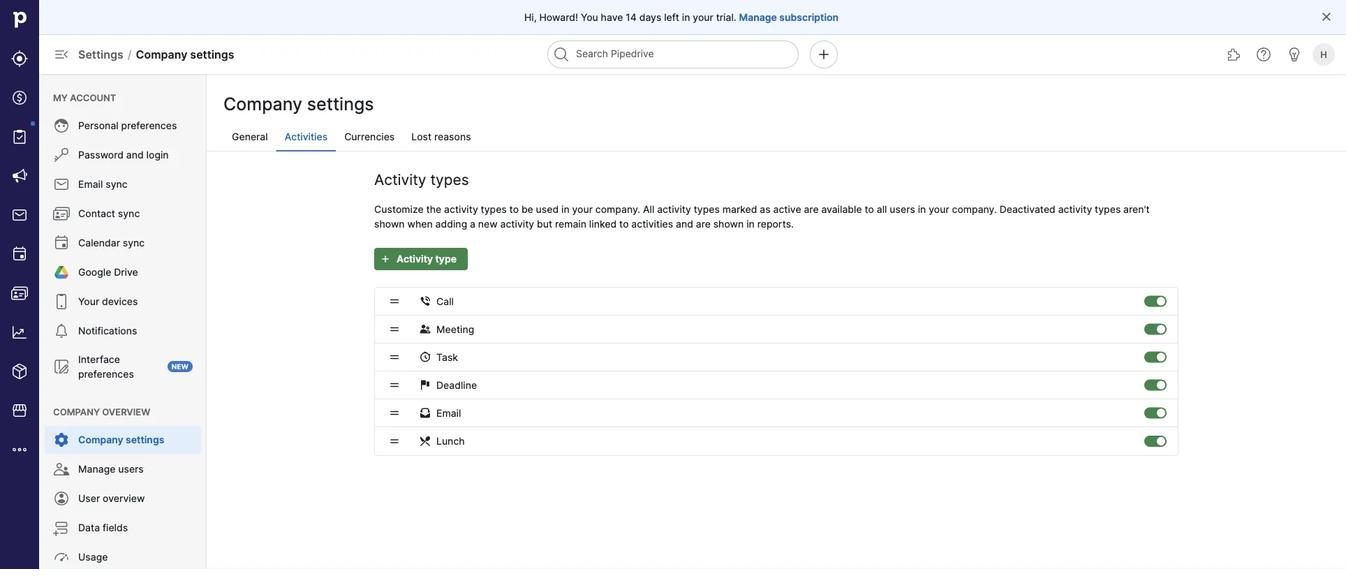 Task type: describe. For each thing, give the bounding box(es) containing it.
activities
[[285, 131, 328, 143]]

password
[[78, 149, 124, 161]]

task
[[436, 351, 458, 363]]

email button
[[375, 399, 1178, 427]]

personal preferences
[[78, 120, 177, 132]]

insights image
[[11, 324, 28, 341]]

contact sync link
[[45, 200, 201, 228]]

color primary image for call
[[420, 296, 431, 307]]

0 horizontal spatial to
[[509, 203, 519, 215]]

preferences for personal
[[121, 120, 177, 132]]

type
[[435, 253, 457, 265]]

company down interface preferences
[[53, 406, 100, 417]]

but
[[537, 218, 552, 230]]

in down the marked
[[746, 218, 755, 230]]

contacts image
[[11, 285, 28, 302]]

user
[[78, 493, 100, 504]]

company inside "menu item"
[[78, 434, 123, 446]]

activity for activity type
[[397, 253, 433, 265]]

company settings link
[[45, 426, 201, 454]]

new
[[172, 362, 189, 371]]

as
[[760, 203, 771, 215]]

products image
[[11, 363, 28, 380]]

types left the marked
[[694, 203, 720, 215]]

settings inside "menu item"
[[126, 434, 164, 446]]

color undefined image for google
[[53, 264, 70, 281]]

company right /
[[136, 47, 187, 61]]

0 vertical spatial are
[[804, 203, 819, 215]]

and inside customize the activity types to be used in your company. all activity types marked as active are available to all users in your company. deactivated activity types aren't shown when adding a new activity but remain linked to activities and are shown in reports.
[[676, 218, 693, 230]]

your devices link
[[45, 288, 201, 316]]

color undefined image inside notifications link
[[53, 323, 70, 339]]

available
[[821, 203, 862, 215]]

activity right all
[[657, 203, 691, 215]]

manage inside menu
[[78, 463, 116, 475]]

my account
[[53, 92, 116, 103]]

fields
[[103, 522, 128, 534]]

users inside customize the activity types to be used in your company. all activity types marked as active are available to all users in your company. deactivated activity types aren't shown when adding a new activity but remain linked to activities and are shown in reports.
[[890, 203, 915, 215]]

2 shown from the left
[[713, 218, 744, 230]]

0 vertical spatial and
[[126, 149, 144, 161]]

data
[[78, 522, 100, 534]]

deadline
[[436, 379, 477, 391]]

task button
[[375, 344, 1178, 371]]

activity down be
[[500, 218, 534, 230]]

2 horizontal spatial your
[[929, 203, 949, 215]]

subscription
[[779, 11, 839, 23]]

color undefined image for interface
[[53, 358, 70, 375]]

active
[[773, 203, 801, 215]]

password and login
[[78, 149, 169, 161]]

usage link
[[45, 543, 201, 569]]

email sync link
[[45, 170, 201, 198]]

hi,
[[524, 11, 537, 23]]

activity type button
[[374, 248, 468, 270]]

your for company.
[[572, 203, 593, 215]]

drag to reorder image for call
[[389, 296, 400, 307]]

all
[[877, 203, 887, 215]]

marketplace image
[[11, 402, 28, 419]]

login
[[146, 149, 169, 161]]

color undefined image down deals image
[[11, 128, 28, 145]]

color undefined image inside usage link
[[53, 549, 70, 566]]

menu toggle image
[[53, 46, 70, 63]]

color undefined image for personal
[[53, 117, 70, 134]]

1 horizontal spatial company settings
[[223, 94, 374, 115]]

company settings menu item
[[39, 426, 207, 454]]

color undefined image for calendar
[[53, 235, 70, 251]]

1 company. from the left
[[595, 203, 640, 215]]

sync for email sync
[[106, 178, 128, 190]]

company settings inside the company settings link
[[78, 434, 164, 446]]

lunch button
[[375, 427, 1178, 455]]

notifications
[[78, 325, 137, 337]]

days
[[639, 11, 661, 23]]

/
[[128, 47, 132, 61]]

meeting
[[436, 323, 474, 335]]

h
[[1320, 49, 1327, 60]]

usage
[[78, 551, 108, 563]]

call
[[436, 295, 454, 307]]

1 horizontal spatial manage
[[739, 11, 777, 23]]

sync for contact sync
[[118, 208, 140, 220]]

user overview
[[78, 493, 145, 504]]

quick add image
[[816, 46, 832, 63]]

linked
[[589, 218, 617, 230]]

activity type
[[397, 253, 457, 265]]

drag to reorder image for task
[[389, 352, 400, 363]]

types left aren't
[[1095, 203, 1121, 215]]

my
[[53, 92, 68, 103]]

contact
[[78, 208, 115, 220]]

customize the activity types to be used in your company. all activity types marked as active are available to all users in your company. deactivated activity types aren't shown when adding a new activity but remain linked to activities and are shown in reports.
[[374, 203, 1150, 230]]

customize
[[374, 203, 424, 215]]

color primary image for lunch
[[420, 436, 431, 447]]

color undefined image for password
[[53, 147, 70, 163]]

color primary image for deadline
[[420, 379, 431, 391]]

activity up adding
[[444, 203, 478, 215]]

company up general
[[223, 94, 302, 115]]

color undefined image for email
[[53, 176, 70, 193]]

color undefined image for data
[[53, 519, 70, 536]]

activity right the deactivated
[[1058, 203, 1092, 215]]

in up remain
[[561, 203, 570, 215]]

types up the
[[430, 170, 469, 188]]

drag to reorder image for email
[[389, 407, 400, 419]]

drive
[[114, 266, 138, 278]]

color primary inverted image
[[377, 253, 394, 265]]

2 company. from the left
[[952, 203, 997, 215]]

data fields link
[[45, 514, 201, 542]]

marked
[[722, 203, 757, 215]]



Task type: vqa. For each thing, say whether or not it's contained in the screenshot.
3rd color undefined icon from the bottom of the "menu" containing Personal preferences
yes



Task type: locate. For each thing, give the bounding box(es) containing it.
account
[[70, 92, 116, 103]]

activity types
[[374, 170, 469, 188]]

color undefined image for user
[[53, 490, 70, 507]]

color undefined image for manage
[[53, 461, 70, 478]]

color primary image left task
[[420, 352, 431, 363]]

shown down the marked
[[713, 218, 744, 230]]

1 horizontal spatial your
[[693, 11, 713, 23]]

color undefined image inside password and login link
[[53, 147, 70, 163]]

color undefined image inside email sync link
[[53, 176, 70, 193]]

0 horizontal spatial email
[[78, 178, 103, 190]]

google
[[78, 266, 111, 278]]

0 vertical spatial drag to reorder image
[[389, 352, 400, 363]]

overview up data fields link
[[103, 493, 145, 504]]

color undefined image left contact
[[53, 205, 70, 222]]

activity
[[374, 170, 426, 188], [397, 253, 433, 265]]

preferences
[[121, 120, 177, 132], [78, 368, 134, 380]]

devices
[[102, 296, 138, 308]]

howard!
[[539, 11, 578, 23]]

manage users link
[[45, 455, 201, 483]]

activities
[[631, 218, 673, 230]]

color primary image inside task button
[[420, 352, 431, 363]]

0 vertical spatial email
[[78, 178, 103, 190]]

sync down email sync link
[[118, 208, 140, 220]]

0 vertical spatial drag to reorder image
[[389, 296, 400, 307]]

0 vertical spatial company settings
[[223, 94, 374, 115]]

drag to reorder image inside "meeting" button
[[389, 324, 400, 335]]

color undefined image down my
[[53, 117, 70, 134]]

company settings up activities
[[223, 94, 374, 115]]

preferences for interface
[[78, 368, 134, 380]]

deals image
[[11, 89, 28, 106]]

drag to reorder image left deadline
[[389, 379, 400, 391]]

color undefined image inside manage users link
[[53, 461, 70, 478]]

to right linked
[[619, 218, 629, 230]]

in right left
[[682, 11, 690, 23]]

to left be
[[509, 203, 519, 215]]

to left all
[[865, 203, 874, 215]]

color undefined image left data in the bottom left of the page
[[53, 519, 70, 536]]

drag to reorder image
[[389, 352, 400, 363], [389, 379, 400, 391], [389, 436, 400, 447]]

all
[[643, 203, 654, 215]]

color primary image for meeting
[[420, 324, 431, 335]]

manage users
[[78, 463, 144, 475]]

and right activities
[[676, 218, 693, 230]]

1 vertical spatial are
[[696, 218, 711, 230]]

2 horizontal spatial settings
[[307, 94, 374, 115]]

currencies
[[344, 131, 395, 143]]

color undefined image inside personal preferences link
[[53, 117, 70, 134]]

1 vertical spatial activity
[[397, 253, 433, 265]]

general
[[232, 131, 268, 143]]

lunch
[[436, 435, 465, 447]]

color undefined image left email sync
[[53, 176, 70, 193]]

1 vertical spatial overview
[[103, 493, 145, 504]]

personal
[[78, 120, 119, 132]]

your left trial.
[[693, 11, 713, 23]]

menu containing personal preferences
[[39, 74, 207, 569]]

color undefined image left the google
[[53, 264, 70, 281]]

0 vertical spatial overview
[[102, 406, 150, 417]]

sync up the contact sync link
[[106, 178, 128, 190]]

color undefined image for contact
[[53, 205, 70, 222]]

company settings
[[223, 94, 374, 115], [78, 434, 164, 446]]

drag to reorder image left lunch
[[389, 436, 400, 447]]

color primary image for email
[[420, 407, 431, 419]]

color undefined image inside calendar sync link
[[53, 235, 70, 251]]

color undefined image
[[53, 117, 70, 134], [53, 176, 70, 193], [53, 235, 70, 251], [53, 264, 70, 281], [53, 293, 70, 310], [53, 323, 70, 339]]

5 color undefined image from the top
[[53, 293, 70, 310]]

sales assistant image
[[1286, 46, 1303, 63]]

leads image
[[11, 50, 28, 67]]

2 color primary image from the top
[[420, 324, 431, 335]]

h button
[[1310, 40, 1338, 68]]

1 horizontal spatial company.
[[952, 203, 997, 215]]

0 vertical spatial settings
[[190, 47, 234, 61]]

color primary image inside email button
[[420, 407, 431, 419]]

color undefined image for company
[[53, 431, 70, 448]]

deactivated
[[1000, 203, 1056, 215]]

be
[[521, 203, 533, 215]]

0 vertical spatial sync
[[106, 178, 128, 190]]

3 drag to reorder image from the top
[[389, 436, 400, 447]]

4 color primary image from the top
[[420, 436, 431, 447]]

0 horizontal spatial settings
[[126, 434, 164, 446]]

color primary image inside "meeting" button
[[420, 324, 431, 335]]

your for trial.
[[693, 11, 713, 23]]

when
[[407, 218, 433, 230]]

drag to reorder image inside deadline button
[[389, 379, 400, 391]]

0 horizontal spatial manage
[[78, 463, 116, 475]]

users inside menu
[[118, 463, 144, 475]]

in right all
[[918, 203, 926, 215]]

trial.
[[716, 11, 736, 23]]

0 vertical spatial users
[[890, 203, 915, 215]]

company. left the deactivated
[[952, 203, 997, 215]]

user overview link
[[45, 485, 201, 512]]

menu
[[0, 0, 39, 569], [39, 74, 207, 569]]

password and login link
[[45, 141, 201, 169]]

new
[[478, 218, 498, 230]]

activity for activity types
[[374, 170, 426, 188]]

adding
[[435, 218, 467, 230]]

0 horizontal spatial company settings
[[78, 434, 164, 446]]

color undefined image inside data fields link
[[53, 519, 70, 536]]

overview for company overview
[[102, 406, 150, 417]]

google drive
[[78, 266, 138, 278]]

company overview
[[53, 406, 150, 417]]

color primary image left the 'call'
[[420, 296, 431, 307]]

color undefined image inside google drive link
[[53, 264, 70, 281]]

settings
[[78, 47, 123, 61]]

3 drag to reorder image from the top
[[389, 407, 400, 419]]

color primary image left meeting
[[420, 324, 431, 335]]

2 vertical spatial settings
[[126, 434, 164, 446]]

color primary image for task
[[420, 352, 431, 363]]

company settings up manage users link at left
[[78, 434, 164, 446]]

2 vertical spatial color primary image
[[420, 407, 431, 419]]

1 horizontal spatial email
[[436, 407, 461, 419]]

sync for calendar sync
[[123, 237, 145, 249]]

lost
[[411, 131, 432, 143]]

are right active
[[804, 203, 819, 215]]

contact sync
[[78, 208, 140, 220]]

color undefined image
[[11, 128, 28, 145], [53, 147, 70, 163], [53, 205, 70, 222], [53, 358, 70, 375], [53, 431, 70, 448], [53, 461, 70, 478], [53, 490, 70, 507], [53, 519, 70, 536], [53, 549, 70, 566]]

1 horizontal spatial users
[[890, 203, 915, 215]]

home image
[[9, 9, 30, 30]]

1 drag to reorder image from the top
[[389, 352, 400, 363]]

sales inbox image
[[11, 207, 28, 223]]

1 vertical spatial settings
[[307, 94, 374, 115]]

0 horizontal spatial company.
[[595, 203, 640, 215]]

1 color undefined image from the top
[[53, 117, 70, 134]]

activity up customize
[[374, 170, 426, 188]]

preferences down interface
[[78, 368, 134, 380]]

1 vertical spatial sync
[[118, 208, 140, 220]]

0 horizontal spatial users
[[118, 463, 144, 475]]

email up lunch
[[436, 407, 461, 419]]

types
[[430, 170, 469, 188], [481, 203, 507, 215], [694, 203, 720, 215], [1095, 203, 1121, 215]]

drag to reorder image for lunch
[[389, 436, 400, 447]]

color undefined image left usage
[[53, 549, 70, 566]]

email sync
[[78, 178, 128, 190]]

1 drag to reorder image from the top
[[389, 296, 400, 307]]

sync up drive
[[123, 237, 145, 249]]

color undefined image left calendar
[[53, 235, 70, 251]]

drag to reorder image left task
[[389, 352, 400, 363]]

data fields
[[78, 522, 128, 534]]

users down 'company settings' "menu item"
[[118, 463, 144, 475]]

activities image
[[11, 246, 28, 263]]

notifications link
[[45, 317, 201, 345]]

1 horizontal spatial settings
[[190, 47, 234, 61]]

your
[[693, 11, 713, 23], [572, 203, 593, 215], [929, 203, 949, 215]]

used
[[536, 203, 559, 215]]

drag to reorder image for meeting
[[389, 324, 400, 335]]

your up remain
[[572, 203, 593, 215]]

1 horizontal spatial and
[[676, 218, 693, 230]]

preferences up login
[[121, 120, 177, 132]]

company
[[136, 47, 187, 61], [223, 94, 302, 115], [53, 406, 100, 417], [78, 434, 123, 446]]

2 drag to reorder image from the top
[[389, 379, 400, 391]]

color undefined image left user
[[53, 490, 70, 507]]

company. up linked
[[595, 203, 640, 215]]

call button
[[375, 288, 1178, 316]]

2 color undefined image from the top
[[53, 176, 70, 193]]

email up contact
[[78, 178, 103, 190]]

color undefined image left password
[[53, 147, 70, 163]]

color undefined image for your
[[53, 293, 70, 310]]

4 color undefined image from the top
[[53, 264, 70, 281]]

drag to reorder image inside call button
[[389, 296, 400, 307]]

users right all
[[890, 203, 915, 215]]

2 vertical spatial drag to reorder image
[[389, 407, 400, 419]]

color undefined image left interface
[[53, 358, 70, 375]]

color undefined image inside your devices link
[[53, 293, 70, 310]]

personal preferences link
[[45, 112, 201, 140]]

calendar sync link
[[45, 229, 201, 257]]

google drive link
[[45, 258, 201, 286]]

1 vertical spatial manage
[[78, 463, 116, 475]]

14
[[626, 11, 637, 23]]

your
[[78, 296, 99, 308]]

drag to reorder image
[[389, 296, 400, 307], [389, 324, 400, 335], [389, 407, 400, 419]]

1 horizontal spatial are
[[804, 203, 819, 215]]

aren't
[[1123, 203, 1150, 215]]

company down the company overview
[[78, 434, 123, 446]]

1 vertical spatial drag to reorder image
[[389, 324, 400, 335]]

color undefined image inside the contact sync link
[[53, 205, 70, 222]]

0 vertical spatial color primary image
[[1321, 11, 1332, 22]]

your right all
[[929, 203, 949, 215]]

calendar
[[78, 237, 120, 249]]

lost reasons
[[411, 131, 471, 143]]

interface
[[78, 353, 120, 365]]

reasons
[[434, 131, 471, 143]]

2 vertical spatial drag to reorder image
[[389, 436, 400, 447]]

3 color undefined image from the top
[[53, 235, 70, 251]]

1 color primary image from the top
[[420, 296, 431, 307]]

1 vertical spatial company settings
[[78, 434, 164, 446]]

0 horizontal spatial your
[[572, 203, 593, 215]]

1 vertical spatial drag to reorder image
[[389, 379, 400, 391]]

hi, howard! you have 14 days left in your  trial. manage subscription
[[524, 11, 839, 23]]

0 horizontal spatial are
[[696, 218, 711, 230]]

drag to reorder image for deadline
[[389, 379, 400, 391]]

the
[[426, 203, 441, 215]]

6 color undefined image from the top
[[53, 323, 70, 339]]

are right activities
[[696, 218, 711, 230]]

interface preferences
[[78, 353, 134, 380]]

1 vertical spatial preferences
[[78, 368, 134, 380]]

0 horizontal spatial and
[[126, 149, 144, 161]]

meeting button
[[375, 316, 1178, 344]]

color primary image left lunch
[[420, 436, 431, 447]]

0 vertical spatial manage
[[739, 11, 777, 23]]

a
[[470, 218, 475, 230]]

deadline button
[[375, 371, 1178, 399]]

0 vertical spatial preferences
[[121, 120, 177, 132]]

manage
[[739, 11, 777, 23], [78, 463, 116, 475]]

color undefined image right insights image
[[53, 323, 70, 339]]

campaigns image
[[11, 168, 28, 184]]

color primary image
[[420, 296, 431, 307], [420, 324, 431, 335], [420, 352, 431, 363], [420, 436, 431, 447]]

0 vertical spatial activity
[[374, 170, 426, 188]]

0 horizontal spatial shown
[[374, 218, 405, 230]]

Search Pipedrive field
[[547, 40, 799, 68]]

1 shown from the left
[[374, 218, 405, 230]]

users
[[890, 203, 915, 215], [118, 463, 144, 475]]

manage up user
[[78, 463, 116, 475]]

2 drag to reorder image from the top
[[389, 324, 400, 335]]

in
[[682, 11, 690, 23], [561, 203, 570, 215], [918, 203, 926, 215], [746, 218, 755, 230]]

1 vertical spatial color primary image
[[420, 379, 431, 391]]

1 horizontal spatial to
[[619, 218, 629, 230]]

types up new
[[481, 203, 507, 215]]

1 vertical spatial email
[[436, 407, 461, 419]]

3 color primary image from the top
[[420, 352, 431, 363]]

color undefined image inside the company settings link
[[53, 431, 70, 448]]

email inside button
[[436, 407, 461, 419]]

color primary image inside call button
[[420, 296, 431, 307]]

calendar sync
[[78, 237, 145, 249]]

activity right the color primary inverted image
[[397, 253, 433, 265]]

quick help image
[[1255, 46, 1272, 63]]

color undefined image left manage users
[[53, 461, 70, 478]]

company.
[[595, 203, 640, 215], [952, 203, 997, 215]]

color undefined image inside user overview link
[[53, 490, 70, 507]]

color primary image inside deadline button
[[420, 379, 431, 391]]

color primary image
[[1321, 11, 1332, 22], [420, 379, 431, 391], [420, 407, 431, 419]]

1 horizontal spatial shown
[[713, 218, 744, 230]]

color primary image inside lunch button
[[420, 436, 431, 447]]

and left login
[[126, 149, 144, 161]]

1 vertical spatial and
[[676, 218, 693, 230]]

overview up 'company settings' "menu item"
[[102, 406, 150, 417]]

shown down customize
[[374, 218, 405, 230]]

manage subscription link
[[739, 10, 839, 24]]

shown
[[374, 218, 405, 230], [713, 218, 744, 230]]

overview for user overview
[[103, 493, 145, 504]]

activity
[[444, 203, 478, 215], [657, 203, 691, 215], [1058, 203, 1092, 215], [500, 218, 534, 230]]

settings / company settings
[[78, 47, 234, 61]]

more image
[[11, 441, 28, 458]]

activity inside button
[[397, 253, 433, 265]]

have
[[601, 11, 623, 23]]

color undefined image left your
[[53, 293, 70, 310]]

left
[[664, 11, 679, 23]]

email
[[78, 178, 103, 190], [436, 407, 461, 419]]

2 vertical spatial sync
[[123, 237, 145, 249]]

email for email sync
[[78, 178, 103, 190]]

color undefined image right more image
[[53, 431, 70, 448]]

to
[[509, 203, 519, 215], [865, 203, 874, 215], [619, 218, 629, 230]]

email for email
[[436, 407, 461, 419]]

sync
[[106, 178, 128, 190], [118, 208, 140, 220], [123, 237, 145, 249]]

manage right trial.
[[739, 11, 777, 23]]

settings
[[190, 47, 234, 61], [307, 94, 374, 115], [126, 434, 164, 446]]

2 horizontal spatial to
[[865, 203, 874, 215]]

remain
[[555, 218, 587, 230]]

your devices
[[78, 296, 138, 308]]

1 vertical spatial users
[[118, 463, 144, 475]]

reports.
[[757, 218, 794, 230]]

you
[[581, 11, 598, 23]]



